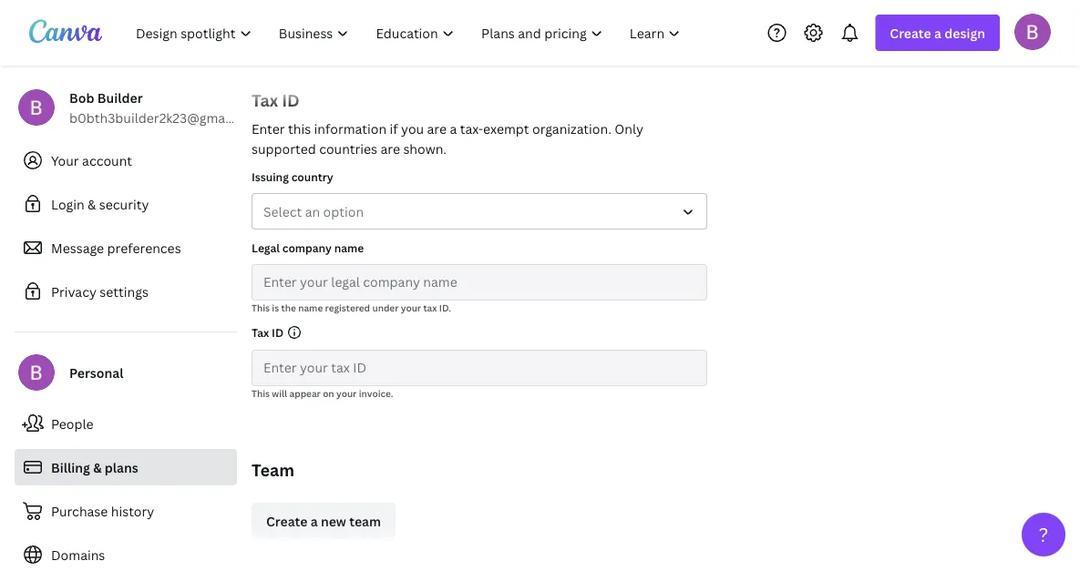 Task type: locate. For each thing, give the bounding box(es) containing it.
& left 'plans'
[[93, 459, 102, 477]]

0 vertical spatial tax
[[252, 89, 278, 111]]

login & security link
[[15, 186, 237, 223]]

registered
[[325, 302, 370, 314]]

this left is
[[252, 302, 270, 314]]

2 vertical spatial a
[[311, 513, 318, 530]]

your left tax on the bottom left
[[401, 302, 421, 314]]

supported
[[252, 140, 316, 157]]

people link
[[15, 406, 237, 442]]

exempt
[[483, 120, 529, 137]]

tax for tax id enter this information if you are a tax-exempt organization. only supported countries are shown.
[[252, 89, 278, 111]]

1 vertical spatial create
[[266, 513, 308, 530]]

1 vertical spatial are
[[381, 140, 400, 157]]

0 vertical spatial &
[[88, 196, 96, 213]]

design
[[945, 24, 986, 41]]

this left "will"
[[252, 388, 270, 400]]

0 vertical spatial id
[[282, 89, 300, 111]]

only
[[615, 120, 644, 137]]

tax
[[424, 302, 437, 314]]

1 vertical spatial id
[[272, 325, 284, 340]]

name
[[334, 240, 364, 255], [298, 302, 323, 314]]

0 horizontal spatial create
[[266, 513, 308, 530]]

invoice.
[[359, 388, 393, 400]]

id up this
[[282, 89, 300, 111]]

2 horizontal spatial a
[[935, 24, 942, 41]]

this for this will appear on your invoice.
[[252, 388, 270, 400]]

& for billing
[[93, 459, 102, 477]]

top level navigation element
[[124, 15, 696, 51]]

0 vertical spatial a
[[935, 24, 942, 41]]

your
[[51, 152, 79, 169]]

1 vertical spatial a
[[450, 120, 457, 137]]

1 this from the top
[[252, 302, 270, 314]]

this
[[288, 120, 311, 137]]

tax-
[[460, 120, 483, 137]]

0 horizontal spatial are
[[381, 140, 400, 157]]

issuing
[[252, 169, 289, 184]]

1 horizontal spatial are
[[427, 120, 447, 137]]

security
[[99, 196, 149, 213]]

create for create a new team
[[266, 513, 308, 530]]

your right the on
[[337, 388, 357, 400]]

? button
[[1022, 513, 1066, 557]]

tax id
[[252, 325, 284, 340]]

select
[[264, 203, 302, 220]]

create left new
[[266, 513, 308, 530]]

a left new
[[311, 513, 318, 530]]

option
[[323, 203, 364, 220]]

this
[[252, 302, 270, 314], [252, 388, 270, 400]]

a left tax-
[[450, 120, 457, 137]]

id down is
[[272, 325, 284, 340]]

privacy
[[51, 283, 97, 301]]

bob builder b0bth3builder2k23@gmail.com
[[69, 89, 263, 126]]

are down 'if' on the top left of page
[[381, 140, 400, 157]]

id inside the tax id enter this information if you are a tax-exempt organization. only supported countries are shown.
[[282, 89, 300, 111]]

history
[[111, 503, 154, 520]]

information
[[314, 120, 387, 137]]

a left design
[[935, 24, 942, 41]]

preferences
[[107, 239, 181, 257]]

0 horizontal spatial your
[[337, 388, 357, 400]]

& for login
[[88, 196, 96, 213]]

purchase history
[[51, 503, 154, 520]]

bob
[[69, 89, 94, 106]]

create inside button
[[266, 513, 308, 530]]

is
[[272, 302, 279, 314]]

tax inside the tax id enter this information if you are a tax-exempt organization. only supported countries are shown.
[[252, 89, 278, 111]]

1 vertical spatial &
[[93, 459, 102, 477]]

0 horizontal spatial name
[[298, 302, 323, 314]]

country
[[292, 169, 334, 184]]

0 vertical spatial create
[[890, 24, 932, 41]]

domains
[[51, 547, 105, 564]]

plans
[[105, 459, 138, 477]]

company
[[282, 240, 332, 255]]

name down option
[[334, 240, 364, 255]]

message preferences
[[51, 239, 181, 257]]

id for tax id enter this information if you are a tax-exempt organization. only supported countries are shown.
[[282, 89, 300, 111]]

are up shown.
[[427, 120, 447, 137]]

on
[[323, 388, 334, 400]]

create a design
[[890, 24, 986, 41]]

1 horizontal spatial a
[[450, 120, 457, 137]]

create left design
[[890, 24, 932, 41]]

your account link
[[15, 142, 237, 179]]

message preferences link
[[15, 230, 237, 266]]

Select an option button
[[252, 193, 708, 230]]

1 vertical spatial tax
[[252, 325, 269, 340]]

id
[[282, 89, 300, 111], [272, 325, 284, 340]]

id.
[[439, 302, 451, 314]]

a
[[935, 24, 942, 41], [450, 120, 457, 137], [311, 513, 318, 530]]

privacy settings link
[[15, 274, 237, 310]]

personal
[[69, 364, 124, 382]]

create a new team
[[266, 513, 381, 530]]

1 horizontal spatial your
[[401, 302, 421, 314]]

are
[[427, 120, 447, 137], [381, 140, 400, 157]]

0 horizontal spatial a
[[311, 513, 318, 530]]

0 vertical spatial your
[[401, 302, 421, 314]]

1 horizontal spatial name
[[334, 240, 364, 255]]

Enter your legal company name text field
[[264, 265, 696, 300]]

a inside button
[[311, 513, 318, 530]]

account
[[82, 152, 132, 169]]

0 vertical spatial name
[[334, 240, 364, 255]]

this will appear on your invoice.
[[252, 388, 393, 400]]

purchase
[[51, 503, 108, 520]]

your
[[401, 302, 421, 314], [337, 388, 357, 400]]

team
[[252, 459, 295, 482]]

if
[[390, 120, 398, 137]]

create a new team button
[[252, 503, 396, 540]]

create
[[890, 24, 932, 41], [266, 513, 308, 530]]

1 horizontal spatial create
[[890, 24, 932, 41]]

2 tax from the top
[[252, 325, 269, 340]]

countries
[[319, 140, 378, 157]]

& right login
[[88, 196, 96, 213]]

1 tax from the top
[[252, 89, 278, 111]]

a inside dropdown button
[[935, 24, 942, 41]]

domains link
[[15, 537, 237, 572]]

0 vertical spatial this
[[252, 302, 270, 314]]

name right the
[[298, 302, 323, 314]]

tax
[[252, 89, 278, 111], [252, 325, 269, 340]]

&
[[88, 196, 96, 213], [93, 459, 102, 477]]

tax for tax id
[[252, 325, 269, 340]]

1 vertical spatial this
[[252, 388, 270, 400]]

create inside dropdown button
[[890, 24, 932, 41]]

2 this from the top
[[252, 388, 270, 400]]



Task type: vqa. For each thing, say whether or not it's contained in the screenshot.
Solutions
no



Task type: describe. For each thing, give the bounding box(es) containing it.
0 vertical spatial are
[[427, 120, 447, 137]]

create a design button
[[876, 15, 1000, 51]]

people
[[51, 415, 94, 433]]

billing
[[51, 459, 90, 477]]

a for create a new team
[[311, 513, 318, 530]]

b0bth3builder2k23@gmail.com
[[69, 109, 263, 126]]

an
[[305, 203, 320, 220]]

you
[[401, 120, 424, 137]]

settings
[[100, 283, 149, 301]]

the
[[281, 302, 296, 314]]

bob builder image
[[1015, 13, 1052, 50]]

organization.
[[533, 120, 612, 137]]

team
[[350, 513, 381, 530]]

login & security
[[51, 196, 149, 213]]

privacy settings
[[51, 283, 149, 301]]

billing & plans
[[51, 459, 138, 477]]

enter
[[252, 120, 285, 137]]

billing & plans link
[[15, 450, 237, 486]]

legal company name
[[252, 240, 364, 255]]

Enter your tax ID text field
[[264, 351, 696, 386]]

select an option
[[264, 203, 364, 220]]

a for create a design
[[935, 24, 942, 41]]

this is the name registered under your tax id.
[[252, 302, 451, 314]]

your account
[[51, 152, 132, 169]]

appear
[[290, 388, 321, 400]]

will
[[272, 388, 287, 400]]

shown.
[[403, 140, 447, 157]]

id for tax id
[[272, 325, 284, 340]]

create for create a design
[[890, 24, 932, 41]]

message
[[51, 239, 104, 257]]

purchase history link
[[15, 493, 237, 530]]

login
[[51, 196, 85, 213]]

legal
[[252, 240, 280, 255]]

?
[[1039, 522, 1049, 548]]

builder
[[97, 89, 143, 106]]

under
[[372, 302, 399, 314]]

new
[[321, 513, 346, 530]]

1 vertical spatial your
[[337, 388, 357, 400]]

issuing country
[[252, 169, 334, 184]]

tax id enter this information if you are a tax-exempt organization. only supported countries are shown.
[[252, 89, 644, 157]]

a inside the tax id enter this information if you are a tax-exempt organization. only supported countries are shown.
[[450, 120, 457, 137]]

this for this is the name registered under your tax id.
[[252, 302, 270, 314]]

1 vertical spatial name
[[298, 302, 323, 314]]



